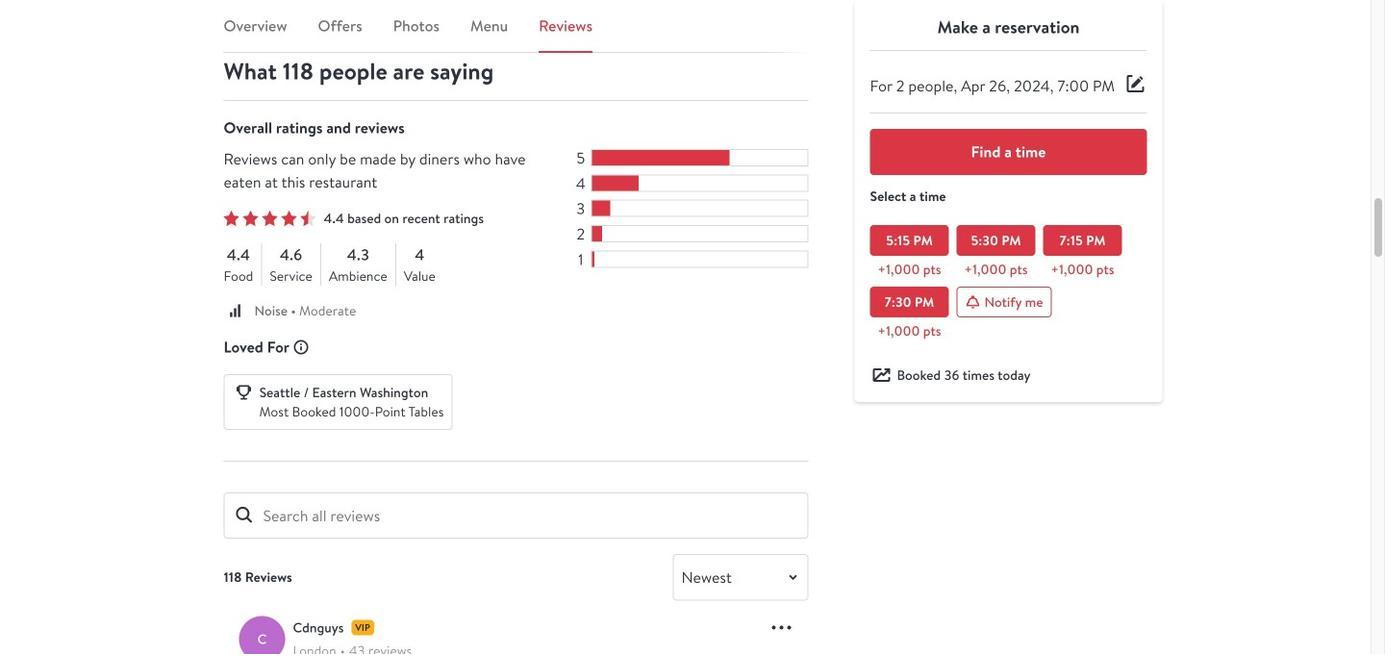 Task type: locate. For each thing, give the bounding box(es) containing it.
4.4 stars image
[[224, 211, 316, 226]]

rated 2 by 4% people element
[[575, 225, 587, 243]]

avatar photo for cdnguys image
[[239, 616, 285, 654]]

tab list
[[224, 14, 809, 53]]

Search all reviews search field
[[224, 493, 809, 539]]

rated 4 by 21% people element
[[575, 174, 587, 192]]

rated 1 by 1% people element
[[575, 251, 587, 268]]



Task type: describe. For each thing, give the bounding box(es) containing it.
rated 5 by 63% people element
[[575, 149, 587, 167]]

rated 3 by 8% people element
[[575, 200, 587, 218]]



Task type: vqa. For each thing, say whether or not it's contained in the screenshot.
the Rated 1 by 1% people element
yes



